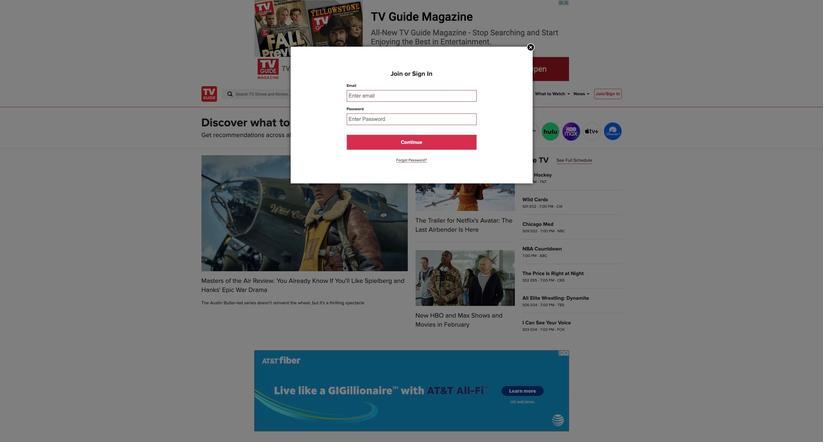 Task type: locate. For each thing, give the bounding box(es) containing it.
0 vertical spatial advertisement element
[[254, 0, 569, 81]]

Enter Password password field
[[347, 114, 476, 125]]

what to watch on appletv+ image
[[583, 123, 601, 140]]

advertisement element
[[254, 0, 569, 81], [254, 351, 569, 432]]

what to watch on paramount+ image
[[604, 123, 621, 140]]

gordon cormier, avatar: the last airbender image
[[415, 155, 515, 211]]

what to watch on hulu image
[[542, 123, 559, 141]]

menu bar
[[464, 81, 589, 107]]

1 vertical spatial advertisement element
[[254, 351, 569, 432]]

j.b. smoove and larry david, curb your enthusiasm image
[[415, 250, 515, 306]]



Task type: describe. For each thing, give the bounding box(es) containing it.
mandy patinkin, death and other details image
[[201, 155, 408, 271]]

Enter email email field
[[347, 90, 476, 102]]

what to watch on amazon prime image
[[521, 123, 538, 141]]

1 advertisement element from the top
[[254, 0, 569, 81]]

what to watch on hbo max image
[[562, 123, 580, 141]]

2 advertisement element from the top
[[254, 351, 569, 432]]



